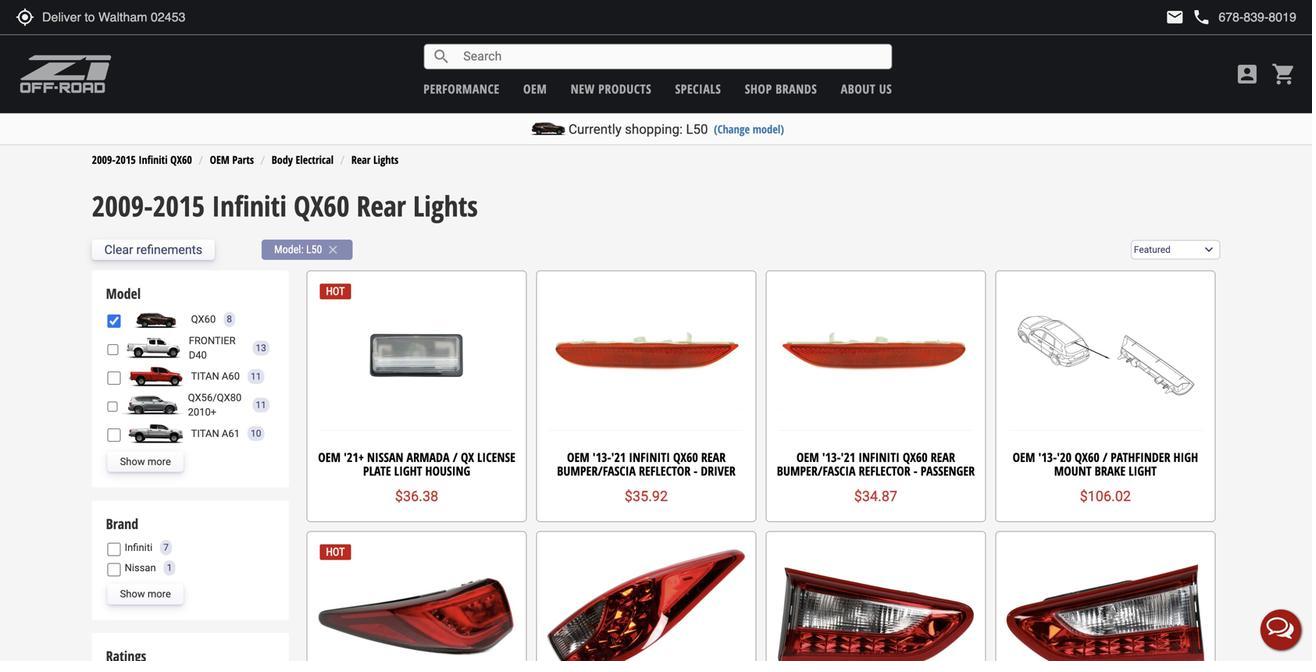 Task type: vqa. For each thing, say whether or not it's contained in the screenshot.
any
no



Task type: locate. For each thing, give the bounding box(es) containing it.
0 horizontal spatial /
[[453, 449, 458, 466]]

1 bumper/fascia from the left
[[557, 463, 636, 480]]

nissan right '21+
[[367, 449, 404, 466]]

bumper/fascia up $34.87 on the bottom of the page
[[777, 463, 856, 480]]

refinements
[[136, 243, 203, 258]]

'21 inside oem '13-'21 infiniti qx60 rear bumper/fascia reflector - passenger
[[841, 449, 856, 466]]

nissan titan a60 2004 2005 2006 2007 2008 2009 2010 2011 2012 2013 2014 2015 vk56de 5.6l s se sv sl le xe pro-4x offroad z1 off-road image
[[125, 367, 187, 387]]

nissan left 1
[[125, 563, 156, 574]]

show more
[[120, 456, 171, 468], [120, 589, 171, 601]]

nissan
[[367, 449, 404, 466], [125, 563, 156, 574]]

2 bumper/fascia from the left
[[777, 463, 856, 480]]

'13-
[[593, 449, 612, 466], [823, 449, 841, 466], [1039, 449, 1058, 466]]

0 vertical spatial 11
[[251, 371, 261, 382]]

(change model) link
[[714, 122, 785, 137]]

0 horizontal spatial 2015
[[116, 152, 136, 167]]

0 vertical spatial show more button
[[108, 452, 184, 472]]

pathfinder
[[1111, 449, 1171, 466]]

1
[[167, 563, 172, 574]]

1 vertical spatial show
[[120, 589, 145, 601]]

'21 for oem '13-'21 infiniti qx60 rear bumper/fascia reflector - driver
[[612, 449, 626, 466]]

2 show more from the top
[[120, 589, 171, 601]]

/ for qx60
[[1103, 449, 1108, 466]]

bumper/fascia up $35.92
[[557, 463, 636, 480]]

nissan inside oem '21+ nissan armada / qx license plate light housing
[[367, 449, 404, 466]]

body electrical
[[272, 152, 334, 167]]

0 horizontal spatial '13-
[[593, 449, 612, 466]]

reflector up $34.87 on the bottom of the page
[[859, 463, 911, 480]]

/ right mount
[[1103, 449, 1108, 466]]

2015
[[116, 152, 136, 167], [153, 187, 205, 225]]

'13- inside oem '13-'21 infiniti qx60 rear bumper/fascia reflector - passenger
[[823, 449, 841, 466]]

bumper/fascia inside oem '13-'21 infiniti qx60 rear bumper/fascia reflector - passenger
[[777, 463, 856, 480]]

1 vertical spatial show more
[[120, 589, 171, 601]]

2 show from the top
[[120, 589, 145, 601]]

1 vertical spatial l50
[[306, 243, 322, 256]]

rear
[[352, 152, 371, 167], [357, 187, 406, 225], [702, 449, 726, 466], [931, 449, 956, 466]]

model: l50 close
[[274, 243, 340, 257]]

1 more from the top
[[148, 456, 171, 468]]

2 show more button from the top
[[108, 585, 184, 605]]

1 '21 from the left
[[612, 449, 626, 466]]

1 titan from the top
[[191, 371, 219, 383]]

reflector for passenger
[[859, 463, 911, 480]]

show more button
[[108, 452, 184, 472], [108, 585, 184, 605]]

infiniti qx60 l50 2013 2014 2015 2016 2017 2018 2019 2020 vq35de vq35dd 3.5l z1 off-road image
[[125, 310, 187, 330]]

0 vertical spatial nissan
[[367, 449, 404, 466]]

1 show more from the top
[[120, 456, 171, 468]]

mail
[[1166, 8, 1185, 27]]

0 horizontal spatial lights
[[374, 152, 399, 167]]

1 horizontal spatial reflector
[[859, 463, 911, 480]]

2 - from the left
[[914, 463, 918, 480]]

reflector inside oem '13-'21 infiniti qx60 rear bumper/fascia reflector - driver
[[639, 463, 691, 480]]

0 vertical spatial show more
[[120, 456, 171, 468]]

oem inside oem '13-'20 qx60 / pathfinder high mount brake light
[[1013, 449, 1036, 466]]

- left 'driver'
[[694, 463, 698, 480]]

0 vertical spatial titan
[[191, 371, 219, 383]]

l50 left (change
[[686, 122, 709, 137]]

titan
[[191, 371, 219, 383], [191, 428, 219, 440]]

show more button down the nissan titan xd h61 2016 2017 2018 2019 2020 cummins diesel z1 off-road image
[[108, 452, 184, 472]]

'13- for oem '13-'20 qx60 / pathfinder high mount brake light
[[1039, 449, 1058, 466]]

- left passenger
[[914, 463, 918, 480]]

/ inside oem '21+ nissan armada / qx license plate light housing
[[453, 449, 458, 466]]

light inside oem '13-'20 qx60 / pathfinder high mount brake light
[[1129, 463, 1158, 480]]

2 titan from the top
[[191, 428, 219, 440]]

0 vertical spatial more
[[148, 456, 171, 468]]

bumper/fascia for oem '13-'21 infiniti qx60 rear bumper/fascia reflector - driver
[[557, 463, 636, 480]]

0 horizontal spatial reflector
[[639, 463, 691, 480]]

'13- inside oem '13-'21 infiniti qx60 rear bumper/fascia reflector - driver
[[593, 449, 612, 466]]

0 horizontal spatial '21
[[612, 449, 626, 466]]

light
[[394, 463, 422, 480], [1129, 463, 1158, 480]]

1 vertical spatial titan
[[191, 428, 219, 440]]

electrical
[[296, 152, 334, 167]]

parts
[[232, 152, 254, 167]]

2 horizontal spatial '13-
[[1039, 449, 1058, 466]]

titan down d40
[[191, 371, 219, 383]]

oem for oem '13-'20 qx60 / pathfinder high mount brake light
[[1013, 449, 1036, 466]]

1 / from the left
[[453, 449, 458, 466]]

armada
[[407, 449, 450, 466]]

- inside oem '13-'21 infiniti qx60 rear bumper/fascia reflector - driver
[[694, 463, 698, 480]]

'21 up $35.92
[[612, 449, 626, 466]]

1 - from the left
[[694, 463, 698, 480]]

light right brake
[[1129, 463, 1158, 480]]

more down 1
[[148, 589, 171, 601]]

show more button down 1
[[108, 585, 184, 605]]

1 '13- from the left
[[593, 449, 612, 466]]

2 '21 from the left
[[841, 449, 856, 466]]

1 horizontal spatial -
[[914, 463, 918, 480]]

1 horizontal spatial '21
[[841, 449, 856, 466]]

show
[[120, 456, 145, 468], [120, 589, 145, 601]]

reflector up $35.92
[[639, 463, 691, 480]]

infiniti inside oem '13-'21 infiniti qx60 rear bumper/fascia reflector - driver
[[629, 449, 671, 466]]

1 horizontal spatial '13-
[[823, 449, 841, 466]]

oem inside oem '13-'21 infiniti qx60 rear bumper/fascia reflector - driver
[[567, 449, 590, 466]]

2 '13- from the left
[[823, 449, 841, 466]]

mount
[[1055, 463, 1092, 480]]

'13- inside oem '13-'20 qx60 / pathfinder high mount brake light
[[1039, 449, 1058, 466]]

d40
[[189, 350, 207, 361]]

0 vertical spatial show
[[120, 456, 145, 468]]

housing
[[426, 463, 471, 480]]

bumper/fascia inside oem '13-'21 infiniti qx60 rear bumper/fascia reflector - driver
[[557, 463, 636, 480]]

10
[[251, 429, 261, 440]]

show more button for brand
[[108, 585, 184, 605]]

1 vertical spatial nissan
[[125, 563, 156, 574]]

performance link
[[424, 80, 500, 97]]

qx
[[461, 449, 474, 466]]

2009- for 2009-2015 infiniti qx60 rear lights
[[92, 187, 153, 225]]

1 vertical spatial 2009-
[[92, 187, 153, 225]]

0 horizontal spatial -
[[694, 463, 698, 480]]

-
[[694, 463, 698, 480], [914, 463, 918, 480]]

2 reflector from the left
[[859, 463, 911, 480]]

0 horizontal spatial light
[[394, 463, 422, 480]]

shopping:
[[625, 122, 683, 137]]

0 horizontal spatial bumper/fascia
[[557, 463, 636, 480]]

show more down 1
[[120, 589, 171, 601]]

more down the nissan titan xd h61 2016 2017 2018 2019 2020 cummins diesel z1 off-road image
[[148, 456, 171, 468]]

1 show from the top
[[120, 456, 145, 468]]

more
[[148, 456, 171, 468], [148, 589, 171, 601]]

brake
[[1095, 463, 1126, 480]]

driver
[[701, 463, 736, 480]]

1 horizontal spatial lights
[[413, 187, 478, 225]]

infiniti
[[139, 152, 168, 167], [212, 187, 287, 225], [629, 449, 671, 466], [859, 449, 900, 466], [125, 542, 153, 554]]

1 2009- from the top
[[92, 152, 116, 167]]

2009- for 2009-2015 infiniti qx60
[[92, 152, 116, 167]]

2 light from the left
[[1129, 463, 1158, 480]]

l50
[[686, 122, 709, 137], [306, 243, 322, 256]]

1 vertical spatial 11
[[256, 400, 266, 411]]

products
[[599, 80, 652, 97]]

show more down the nissan titan xd h61 2016 2017 2018 2019 2020 cummins diesel z1 off-road image
[[120, 456, 171, 468]]

0 vertical spatial lights
[[374, 152, 399, 167]]

/
[[453, 449, 458, 466], [1103, 449, 1108, 466]]

11
[[251, 371, 261, 382], [256, 400, 266, 411]]

2009-2015 infiniti qx60 rear lights
[[92, 187, 478, 225]]

show more button for model
[[108, 452, 184, 472]]

1 vertical spatial 2015
[[153, 187, 205, 225]]

2 more from the top
[[148, 589, 171, 601]]

/ inside oem '13-'20 qx60 / pathfinder high mount brake light
[[1103, 449, 1108, 466]]

oem
[[524, 80, 547, 97], [210, 152, 230, 167], [318, 449, 341, 466], [567, 449, 590, 466], [797, 449, 820, 466], [1013, 449, 1036, 466]]

1 vertical spatial more
[[148, 589, 171, 601]]

us
[[880, 80, 893, 97]]

8
[[227, 314, 232, 325]]

oem inside oem '21+ nissan armada / qx license plate light housing
[[318, 449, 341, 466]]

l50 left close
[[306, 243, 322, 256]]

oem inside oem '13-'21 infiniti qx60 rear bumper/fascia reflector - passenger
[[797, 449, 820, 466]]

1 horizontal spatial nissan
[[367, 449, 404, 466]]

reflector
[[639, 463, 691, 480], [859, 463, 911, 480]]

'21 up $34.87 on the bottom of the page
[[841, 449, 856, 466]]

0 vertical spatial 2015
[[116, 152, 136, 167]]

1 vertical spatial show more button
[[108, 585, 184, 605]]

oem for oem '13-'21 infiniti qx60 rear bumper/fascia reflector - driver
[[567, 449, 590, 466]]

titan down the 2010+
[[191, 428, 219, 440]]

1 horizontal spatial /
[[1103, 449, 1108, 466]]

light up '$36.38'
[[394, 463, 422, 480]]

model)
[[753, 122, 785, 137]]

2015 for 2009-2015 infiniti qx60
[[116, 152, 136, 167]]

l50 inside model: l50 close
[[306, 243, 322, 256]]

body
[[272, 152, 293, 167]]

lights
[[374, 152, 399, 167], [413, 187, 478, 225]]

None checkbox
[[108, 372, 121, 385], [108, 401, 118, 414], [108, 429, 121, 442], [108, 543, 121, 557], [108, 564, 121, 577], [108, 372, 121, 385], [108, 401, 118, 414], [108, 429, 121, 442], [108, 543, 121, 557], [108, 564, 121, 577]]

performance
[[424, 80, 500, 97]]

reflector inside oem '13-'21 infiniti qx60 rear bumper/fascia reflector - passenger
[[859, 463, 911, 480]]

show down brand
[[120, 589, 145, 601]]

2010+
[[188, 407, 217, 418]]

nissan titan xd h61 2016 2017 2018 2019 2020 cummins diesel z1 off-road image
[[125, 424, 187, 444]]

0 vertical spatial l50
[[686, 122, 709, 137]]

1 show more button from the top
[[108, 452, 184, 472]]

11 right a60
[[251, 371, 261, 382]]

new products link
[[571, 80, 652, 97]]

account_box link
[[1232, 62, 1265, 87]]

my_location
[[16, 8, 34, 27]]

None checkbox
[[108, 315, 121, 328], [108, 343, 119, 357], [108, 315, 121, 328], [108, 343, 119, 357]]

11 for qx56/qx80 2010+
[[256, 400, 266, 411]]

qx60
[[170, 152, 192, 167], [294, 187, 350, 225], [191, 314, 216, 325], [674, 449, 698, 466], [903, 449, 928, 466], [1075, 449, 1100, 466]]

titan for titan a61
[[191, 428, 219, 440]]

clear refinements button
[[92, 240, 215, 260]]

oem for oem '13-'21 infiniti qx60 rear bumper/fascia reflector - passenger
[[797, 449, 820, 466]]

license
[[478, 449, 516, 466]]

1 horizontal spatial 2015
[[153, 187, 205, 225]]

1 horizontal spatial bumper/fascia
[[777, 463, 856, 480]]

0 vertical spatial 2009-
[[92, 152, 116, 167]]

3 '13- from the left
[[1039, 449, 1058, 466]]

- inside oem '13-'21 infiniti qx60 rear bumper/fascia reflector - passenger
[[914, 463, 918, 480]]

'13- for oem '13-'21 infiniti qx60 rear bumper/fascia reflector - passenger
[[823, 449, 841, 466]]

0 horizontal spatial l50
[[306, 243, 322, 256]]

passenger
[[921, 463, 975, 480]]

show down the nissan titan xd h61 2016 2017 2018 2019 2020 cummins diesel z1 off-road image
[[120, 456, 145, 468]]

z1 motorsports logo image
[[20, 55, 112, 94]]

'21 for oem '13-'21 infiniti qx60 rear bumper/fascia reflector - passenger
[[841, 449, 856, 466]]

account_box
[[1236, 62, 1261, 87]]

1 reflector from the left
[[639, 463, 691, 480]]

rear lights
[[352, 152, 399, 167]]

oem '13-'20 qx60 / pathfinder high mount brake light
[[1013, 449, 1199, 480]]

rear inside oem '13-'21 infiniti qx60 rear bumper/fascia reflector - driver
[[702, 449, 726, 466]]

$34.87
[[855, 489, 898, 505]]

2 2009- from the top
[[92, 187, 153, 225]]

0 horizontal spatial nissan
[[125, 563, 156, 574]]

qx60 inside oem '13-'21 infiniti qx60 rear bumper/fascia reflector - passenger
[[903, 449, 928, 466]]

nissan frontier d40 2005 2006 2007 2008 2009 2010 2011 2012 2013 2014 2015 2016 2017 2018 2019 2020 2021 vq40de vq38dd qr25de 4.0l 3.8l 2.5l s se sl sv le xe pro-4x offroad z1 off-road image
[[122, 338, 185, 359]]

shop
[[745, 80, 773, 97]]

11 up 10
[[256, 400, 266, 411]]

2 / from the left
[[1103, 449, 1108, 466]]

1 horizontal spatial l50
[[686, 122, 709, 137]]

1 horizontal spatial light
[[1129, 463, 1158, 480]]

rear lights link
[[352, 152, 399, 167]]

oem '21+ nissan armada / qx license plate light housing
[[318, 449, 516, 480]]

'21 inside oem '13-'21 infiniti qx60 rear bumper/fascia reflector - driver
[[612, 449, 626, 466]]

bumper/fascia
[[557, 463, 636, 480], [777, 463, 856, 480]]

/ left qx
[[453, 449, 458, 466]]

2009-
[[92, 152, 116, 167], [92, 187, 153, 225]]

1 light from the left
[[394, 463, 422, 480]]



Task type: describe. For each thing, give the bounding box(es) containing it.
show for brand
[[120, 589, 145, 601]]

$36.38
[[395, 489, 439, 505]]

1 vertical spatial lights
[[413, 187, 478, 225]]

qx60 inside oem '13-'21 infiniti qx60 rear bumper/fascia reflector - driver
[[674, 449, 698, 466]]

search
[[432, 47, 451, 66]]

about us
[[841, 80, 893, 97]]

show more for model
[[120, 456, 171, 468]]

13
[[256, 343, 266, 354]]

bumper/fascia for oem '13-'21 infiniti qx60 rear bumper/fascia reflector - passenger
[[777, 463, 856, 480]]

oem for oem link
[[524, 80, 547, 97]]

light inside oem '21+ nissan armada / qx license plate light housing
[[394, 463, 422, 480]]

shop brands link
[[745, 80, 818, 97]]

qx56/qx80
[[188, 392, 242, 404]]

$106.02
[[1081, 489, 1132, 505]]

phone
[[1193, 8, 1212, 27]]

reflector for driver
[[639, 463, 691, 480]]

'21+
[[344, 449, 364, 466]]

currently shopping: l50 (change model)
[[569, 122, 785, 137]]

new products
[[571, 80, 652, 97]]

oem '13-'21 infiniti qx60 rear bumper/fascia reflector - driver
[[557, 449, 736, 480]]

mail link
[[1166, 8, 1185, 27]]

more for model
[[148, 456, 171, 468]]

brand
[[106, 515, 139, 534]]

/ for armada
[[453, 449, 458, 466]]

frontier
[[189, 335, 236, 347]]

frontier d40
[[189, 335, 236, 361]]

2009-2015 infiniti qx60
[[92, 152, 192, 167]]

$35.92
[[625, 489, 668, 505]]

mail phone
[[1166, 8, 1212, 27]]

7
[[164, 543, 169, 554]]

infiniti qx56 qx80 z62 2011 2012 2013 2014 2015 2016 2017 2018 2019 2020 2021 2022 2023 vk56vd 5.6l le premium z1 off-road image
[[122, 395, 184, 416]]

specials link
[[676, 80, 722, 97]]

specials
[[676, 80, 722, 97]]

rear inside oem '13-'21 infiniti qx60 rear bumper/fascia reflector - passenger
[[931, 449, 956, 466]]

qx56/qx80 2010+
[[188, 392, 242, 418]]

close
[[326, 243, 340, 257]]

new
[[571, 80, 595, 97]]

shopping_cart link
[[1268, 62, 1297, 87]]

- for passenger
[[914, 463, 918, 480]]

high
[[1174, 449, 1199, 466]]

infiniti inside oem '13-'21 infiniti qx60 rear bumper/fascia reflector - passenger
[[859, 449, 900, 466]]

shop brands
[[745, 80, 818, 97]]

a60
[[222, 371, 240, 383]]

'13- for oem '13-'21 infiniti qx60 rear bumper/fascia reflector - driver
[[593, 449, 612, 466]]

body electrical link
[[272, 152, 334, 167]]

currently
[[569, 122, 622, 137]]

show for model
[[120, 456, 145, 468]]

2009-2015 infiniti qx60 link
[[92, 152, 192, 167]]

phone link
[[1193, 8, 1297, 27]]

oem parts
[[210, 152, 254, 167]]

qx60 inside oem '13-'20 qx60 / pathfinder high mount brake light
[[1075, 449, 1100, 466]]

oem '13-'21 infiniti qx60 rear bumper/fascia reflector - passenger
[[777, 449, 975, 480]]

about
[[841, 80, 876, 97]]

clear
[[104, 243, 133, 258]]

oem link
[[524, 80, 547, 97]]

11 for titan a60
[[251, 371, 261, 382]]

model
[[106, 284, 141, 304]]

brands
[[776, 80, 818, 97]]

shopping_cart
[[1272, 62, 1297, 87]]

titan a60
[[191, 371, 240, 383]]

'20
[[1058, 449, 1072, 466]]

a61
[[222, 428, 240, 440]]

titan for titan a60
[[191, 371, 219, 383]]

- for driver
[[694, 463, 698, 480]]

oem for oem '21+ nissan armada / qx license plate light housing
[[318, 449, 341, 466]]

more for brand
[[148, 589, 171, 601]]

clear refinements
[[104, 243, 203, 258]]

show more for brand
[[120, 589, 171, 601]]

Search search field
[[451, 45, 892, 69]]

about us link
[[841, 80, 893, 97]]

model:
[[274, 243, 304, 256]]

plate
[[363, 463, 391, 480]]

2015 for 2009-2015 infiniti qx60 rear lights
[[153, 187, 205, 225]]

oem for oem parts
[[210, 152, 230, 167]]

titan a61
[[191, 428, 240, 440]]

(change
[[714, 122, 750, 137]]

oem parts link
[[210, 152, 254, 167]]



